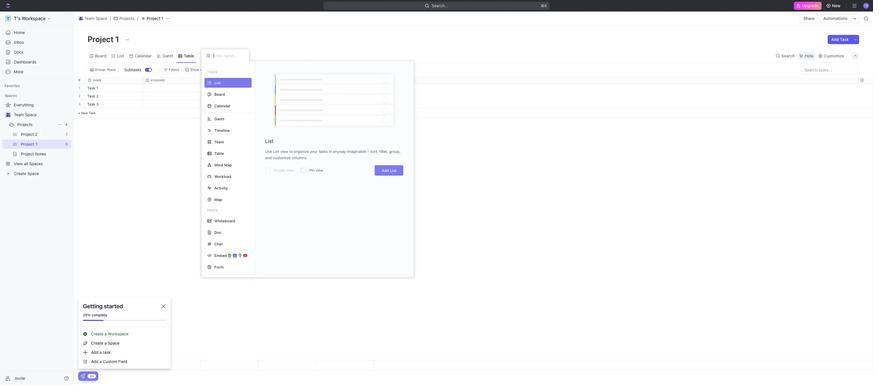 Task type: locate. For each thing, give the bounding box(es) containing it.
2 / from the left
[[137, 16, 138, 21]]

tree containing team space
[[2, 101, 71, 179]]

do
[[210, 86, 215, 90], [210, 95, 215, 98], [210, 103, 215, 106]]

list right "use"
[[273, 149, 280, 154]]

project 1
[[147, 16, 163, 21], [88, 34, 121, 44]]

table up mind in the top of the page
[[215, 151, 224, 156]]

add for add list
[[382, 169, 389, 173]]

a left task
[[100, 351, 102, 356]]

dashboards
[[14, 60, 36, 64]]

press space to select this row. row
[[74, 84, 85, 92], [85, 84, 374, 93], [74, 92, 85, 100], [85, 92, 374, 101], [74, 100, 85, 108], [85, 100, 374, 109], [85, 361, 374, 371]]

grid
[[74, 77, 874, 371]]

1 vertical spatial space
[[25, 112, 37, 117]]

spaces
[[5, 94, 17, 98]]

0 vertical spatial gantt
[[163, 53, 173, 58]]

3 to do from the top
[[204, 103, 215, 106]]

0 horizontal spatial 2
[[79, 94, 80, 98]]

row group containing 1 2 3
[[74, 84, 85, 119]]

new task
[[81, 111, 96, 115]]

1 vertical spatial to do cell
[[201, 92, 259, 100]]

0 vertical spatial team space link
[[77, 15, 109, 22]]

0 vertical spatial user group image
[[79, 17, 83, 20]]

1 set priority element from the top
[[316, 84, 324, 93]]

create up the "create a space"
[[91, 332, 103, 337]]

2 inside 'press space to select this row.' row
[[96, 94, 99, 99]]

0 vertical spatial team
[[84, 16, 94, 21]]

table up 'show'
[[184, 53, 194, 58]]

3 to do cell from the top
[[201, 100, 259, 108]]

map down the activity
[[215, 198, 222, 202]]

calendar up the subtasks button on the top
[[135, 53, 152, 58]]

search...
[[432, 3, 449, 8]]

1 horizontal spatial project 1
[[147, 16, 163, 21]]

0 horizontal spatial /
[[110, 16, 111, 21]]

inbox link
[[2, 38, 71, 47]]

list link
[[116, 52, 124, 60]]

row inside grid
[[85, 77, 374, 84]]

2 vertical spatial space
[[108, 341, 120, 346]]

add task button
[[828, 35, 853, 44]]

0 vertical spatial task
[[841, 37, 849, 42]]

to do cell
[[201, 84, 259, 92], [201, 92, 259, 100], [201, 100, 259, 108]]

task down the task 3
[[89, 111, 96, 115]]

3 do from the top
[[210, 103, 215, 106]]

started
[[104, 304, 123, 310]]

add
[[832, 37, 840, 42], [382, 169, 389, 173], [91, 351, 99, 356], [91, 360, 99, 365]]

timeline
[[215, 128, 230, 133]]

board down tasks
[[215, 92, 225, 97]]

3 down ‎task 2
[[96, 102, 99, 107]]

view for private
[[286, 169, 294, 173]]

1 vertical spatial team
[[14, 112, 24, 117]]

0 horizontal spatial projects
[[17, 122, 33, 127]]

view right private
[[286, 169, 294, 173]]

to do cell for ‎task 1
[[201, 84, 259, 92]]

1 vertical spatial to do
[[204, 95, 215, 98]]

add up customize
[[832, 37, 840, 42]]

0 horizontal spatial team space link
[[14, 110, 70, 120]]

new
[[832, 3, 841, 8], [81, 111, 88, 115]]

set priority image for 1
[[316, 84, 324, 93]]

onboarding checklist button image
[[81, 375, 85, 379]]

user group image
[[79, 17, 83, 20], [6, 113, 10, 117]]

to
[[204, 86, 209, 90], [204, 95, 209, 98], [204, 103, 209, 106], [290, 149, 293, 154]]

list
[[117, 53, 124, 58], [265, 138, 274, 145], [273, 149, 280, 154], [390, 169, 397, 173]]

closed
[[200, 68, 211, 72]]

/
[[110, 16, 111, 21], [137, 16, 138, 21]]

1 vertical spatial project
[[88, 34, 114, 44]]

docs
[[14, 50, 23, 55]]

2 vertical spatial task
[[89, 111, 96, 115]]

a up the "create a space"
[[105, 332, 107, 337]]

customize
[[824, 53, 845, 58]]

row
[[85, 77, 374, 84]]

a down 'add a task'
[[100, 360, 102, 365]]

new down the task 3
[[81, 111, 88, 115]]

calendar up timeline on the top of page
[[215, 104, 231, 108]]

0 horizontal spatial user group image
[[6, 113, 10, 117]]

imaginable
[[347, 149, 366, 154]]

2
[[96, 94, 99, 99], [79, 94, 80, 98]]

add down filter,
[[382, 169, 389, 173]]

‎task 1
[[87, 86, 98, 90]]

view button
[[201, 52, 220, 60]]

task inside button
[[841, 37, 849, 42]]

3 left the task 3
[[78, 102, 81, 106]]

0 horizontal spatial calendar
[[135, 53, 152, 58]]

1 horizontal spatial /
[[137, 16, 138, 21]]

1 to do cell from the top
[[201, 84, 259, 92]]

‎task for ‎task 1
[[87, 86, 95, 90]]

1 ‎task from the top
[[87, 86, 95, 90]]

3
[[96, 102, 99, 107], [78, 102, 81, 106]]

1 horizontal spatial team space
[[84, 16, 107, 21]]

1 vertical spatial ‎task
[[87, 94, 95, 99]]

0 vertical spatial create
[[91, 332, 103, 337]]

1/4
[[90, 375, 94, 379]]

1 horizontal spatial projects
[[119, 16, 135, 21]]

0 vertical spatial board
[[95, 53, 106, 58]]

press space to select this row. row containing 3
[[74, 100, 85, 108]]

2 vertical spatial team
[[215, 140, 224, 144]]

1 vertical spatial projects
[[17, 122, 33, 127]]

team space link
[[77, 15, 109, 22], [14, 110, 70, 120]]

0 horizontal spatial new
[[81, 111, 88, 115]]

team space
[[84, 16, 107, 21], [14, 112, 37, 117]]

project
[[147, 16, 160, 21], [88, 34, 114, 44]]

calendar
[[135, 53, 152, 58], [215, 104, 231, 108]]

cell
[[143, 84, 201, 92], [259, 84, 317, 92], [143, 92, 201, 100], [259, 92, 317, 100], [143, 100, 201, 108], [259, 100, 317, 108]]

1 create from the top
[[91, 332, 103, 337]]

0 horizontal spatial gantt
[[163, 53, 173, 58]]

in
[[329, 149, 332, 154]]

pages
[[207, 209, 218, 212]]

add task
[[832, 37, 849, 42]]

1 horizontal spatial 2
[[96, 94, 99, 99]]

1 vertical spatial do
[[210, 95, 215, 98]]

0 vertical spatial do
[[210, 86, 215, 90]]

0 vertical spatial to do
[[204, 86, 215, 90]]

0 vertical spatial to do cell
[[201, 84, 259, 92]]

1 vertical spatial new
[[81, 111, 88, 115]]

0 horizontal spatial board
[[95, 53, 106, 58]]

0 vertical spatial ‎task
[[87, 86, 95, 90]]

upgrade
[[803, 3, 819, 8]]

show closed
[[190, 68, 211, 72]]

‎task up ‎task 2
[[87, 86, 95, 90]]

2 left ‎task 2
[[79, 94, 80, 98]]

2 vertical spatial do
[[210, 103, 215, 106]]

calendar link
[[134, 52, 152, 60]]

1 horizontal spatial user group image
[[79, 17, 83, 20]]

3 set priority element from the top
[[316, 101, 324, 109]]

grid containing ‎task 1
[[74, 77, 874, 371]]

view for pin
[[316, 169, 323, 173]]

press space to select this row. row containing ‎task 2
[[85, 92, 374, 101]]

#
[[78, 78, 80, 82]]

3 set priority image from the top
[[316, 101, 324, 109]]

tree
[[2, 101, 71, 179]]

space inside sidebar navigation
[[25, 112, 37, 117]]

show
[[190, 68, 199, 72]]

board
[[95, 53, 106, 58], [215, 92, 225, 97]]

add for add a custom field
[[91, 360, 99, 365]]

show closed button
[[183, 66, 214, 73]]

to for ‎task 2
[[204, 95, 209, 98]]

space
[[96, 16, 107, 21], [25, 112, 37, 117], [108, 341, 120, 346]]

1 vertical spatial calendar
[[215, 104, 231, 108]]

1 set priority image from the top
[[316, 84, 324, 93]]

1 horizontal spatial new
[[832, 3, 841, 8]]

set priority image
[[316, 84, 324, 93], [316, 93, 324, 101], [316, 101, 324, 109]]

0 vertical spatial project
[[147, 16, 160, 21]]

‎task down ‎task 1
[[87, 94, 95, 99]]

a for space
[[105, 341, 107, 346]]

2 ‎task from the top
[[87, 94, 95, 99]]

set priority element
[[316, 84, 324, 93], [316, 93, 324, 101], [316, 101, 324, 109]]

2 for 1
[[79, 94, 80, 98]]

dashboards link
[[2, 58, 71, 67]]

0 horizontal spatial space
[[25, 112, 37, 117]]

list down group,
[[390, 169, 397, 173]]

2 vertical spatial to do cell
[[201, 100, 259, 108]]

2 set priority element from the top
[[316, 93, 324, 101]]

1 horizontal spatial board
[[215, 92, 225, 97]]

task down ‎task 2
[[87, 102, 95, 107]]

1 vertical spatial team space link
[[14, 110, 70, 120]]

tasks
[[207, 70, 218, 74]]

1 do from the top
[[210, 86, 215, 90]]

‎task 2
[[87, 94, 99, 99]]

set priority element for ‎task 2
[[316, 93, 324, 101]]

create up 'add a task'
[[91, 341, 103, 346]]

projects link
[[112, 15, 136, 22], [17, 120, 55, 130]]

1 horizontal spatial team
[[84, 16, 94, 21]]

add left task
[[91, 351, 99, 356]]

to inside use list view to organize your tasks in anyway imaginable – sort, filter, group, and customize columns.
[[290, 149, 293, 154]]

set priority element for ‎task 1
[[316, 84, 324, 93]]

set priority image for 3
[[316, 101, 324, 109]]

0 horizontal spatial team space
[[14, 112, 37, 117]]

complete
[[92, 314, 107, 318]]

0 horizontal spatial projects link
[[17, 120, 55, 130]]

board left list link
[[95, 53, 106, 58]]

add a custom field
[[91, 360, 127, 365]]

set priority element for task 3
[[316, 101, 324, 109]]

1 horizontal spatial project
[[147, 16, 160, 21]]

team space inside tree
[[14, 112, 37, 117]]

to do for ‎task 1
[[204, 86, 215, 90]]

to for ‎task 1
[[204, 86, 209, 90]]

favorites
[[5, 84, 20, 88]]

do for ‎task 2
[[210, 95, 215, 98]]

favorites button
[[2, 83, 22, 90]]

team
[[84, 16, 94, 21], [14, 112, 24, 117], [215, 140, 224, 144]]

1 vertical spatial create
[[91, 341, 103, 346]]

1 vertical spatial team space
[[14, 112, 37, 117]]

2 create from the top
[[91, 341, 103, 346]]

0 vertical spatial space
[[96, 16, 107, 21]]

view right pin
[[316, 169, 323, 173]]

add inside button
[[832, 37, 840, 42]]

2 horizontal spatial space
[[108, 341, 120, 346]]

add down 'add a task'
[[91, 360, 99, 365]]

2 to do from the top
[[204, 95, 215, 98]]

1 vertical spatial gantt
[[215, 117, 224, 121]]

25% complete
[[83, 314, 107, 318]]

1 to do from the top
[[204, 86, 215, 90]]

invite
[[15, 377, 25, 381]]

map
[[224, 163, 232, 168], [215, 198, 222, 202]]

a up task
[[105, 341, 107, 346]]

1 vertical spatial task
[[87, 102, 95, 107]]

2 up the task 3
[[96, 94, 99, 99]]

2 horizontal spatial team
[[215, 140, 224, 144]]

mind map
[[215, 163, 232, 168]]

0 vertical spatial project 1
[[147, 16, 163, 21]]

1 horizontal spatial team space link
[[77, 15, 109, 22]]

new for new
[[832, 3, 841, 8]]

1 horizontal spatial table
[[215, 151, 224, 156]]

new inside button
[[832, 3, 841, 8]]

inbox
[[14, 40, 24, 45]]

2 for ‎task
[[96, 94, 99, 99]]

2 to do cell from the top
[[201, 92, 259, 100]]

task up customize
[[841, 37, 849, 42]]

press space to select this row. row containing ‎task 1
[[85, 84, 374, 93]]

list inside use list view to organize your tasks in anyway imaginable – sort, filter, group, and customize columns.
[[273, 149, 280, 154]]

gantt
[[163, 53, 173, 58], [215, 117, 224, 121]]

automations button
[[821, 14, 851, 23]]

view up the customize
[[281, 149, 289, 154]]

new up automations on the right top
[[832, 3, 841, 8]]

0 vertical spatial new
[[832, 3, 841, 8]]

0 horizontal spatial map
[[215, 198, 222, 202]]

create
[[91, 332, 103, 337], [91, 341, 103, 346]]

pin
[[310, 169, 315, 173]]

0 vertical spatial map
[[224, 163, 232, 168]]

gantt left table link
[[163, 53, 173, 58]]

gantt up timeline on the top of page
[[215, 117, 224, 121]]

view
[[209, 53, 218, 58]]

1 horizontal spatial calendar
[[215, 104, 231, 108]]

1 vertical spatial user group image
[[6, 113, 10, 117]]

a
[[105, 332, 107, 337], [105, 341, 107, 346], [100, 351, 102, 356], [100, 360, 102, 365]]

2 do from the top
[[210, 95, 215, 98]]

to do cell for task 3
[[201, 100, 259, 108]]

create for create a workspace
[[91, 332, 103, 337]]

0 vertical spatial projects link
[[112, 15, 136, 22]]

map right mind in the top of the page
[[224, 163, 232, 168]]

‎task
[[87, 86, 95, 90], [87, 94, 95, 99]]

hide button
[[798, 52, 816, 60]]

0 vertical spatial projects
[[119, 16, 135, 21]]

0 horizontal spatial project 1
[[88, 34, 121, 44]]

2 set priority image from the top
[[316, 93, 324, 101]]

0 vertical spatial team space
[[84, 16, 107, 21]]

share
[[804, 16, 815, 21]]

workload
[[215, 174, 231, 179]]

new inside grid
[[81, 111, 88, 115]]

0 horizontal spatial team
[[14, 112, 24, 117]]

1 vertical spatial map
[[215, 198, 222, 202]]

2 inside 1 2 3
[[79, 94, 80, 98]]

2 vertical spatial to do
[[204, 103, 215, 106]]

row group
[[74, 84, 85, 119], [85, 84, 374, 119], [859, 84, 873, 119], [859, 361, 873, 371]]

0 horizontal spatial table
[[184, 53, 194, 58]]

view inside use list view to organize your tasks in anyway imaginable – sort, filter, group, and customize columns.
[[281, 149, 289, 154]]

doc
[[215, 231, 222, 235]]

close image
[[162, 305, 166, 309]]

sidebar navigation
[[0, 12, 74, 386]]

pin view
[[310, 169, 323, 173]]



Task type: describe. For each thing, give the bounding box(es) containing it.
automations
[[824, 16, 848, 21]]

create a space
[[91, 341, 120, 346]]

to for task 3
[[204, 103, 209, 106]]

workspace
[[108, 332, 129, 337]]

1 horizontal spatial map
[[224, 163, 232, 168]]

projects inside sidebar navigation
[[17, 122, 33, 127]]

project 1 link
[[140, 15, 165, 22]]

onboarding checklist button element
[[81, 375, 85, 379]]

press space to select this row. row containing task 3
[[85, 100, 374, 109]]

a for task
[[100, 351, 102, 356]]

to do for ‎task 2
[[204, 95, 215, 98]]

add for add a task
[[91, 351, 99, 356]]

to do cell for ‎task 2
[[201, 92, 259, 100]]

0 horizontal spatial 3
[[78, 102, 81, 106]]

list up "use"
[[265, 138, 274, 145]]

sort,
[[370, 149, 379, 154]]

to do for task 3
[[204, 103, 215, 106]]

anyway
[[333, 149, 346, 154]]

tasks
[[319, 149, 328, 154]]

do for task 3
[[210, 103, 215, 106]]

create a workspace
[[91, 332, 129, 337]]

subtasks button
[[122, 65, 145, 75]]

1 vertical spatial project 1
[[88, 34, 121, 44]]

use list view to organize your tasks in anyway imaginable – sort, filter, group, and customize columns.
[[265, 149, 401, 160]]

row group containing ‎task 1
[[85, 84, 374, 119]]

add for add task
[[832, 37, 840, 42]]

filter,
[[380, 149, 388, 154]]

group,
[[389, 149, 401, 154]]

embed
[[215, 254, 227, 258]]

whiteboard
[[215, 219, 235, 224]]

mind
[[215, 163, 223, 168]]

add list
[[382, 169, 397, 173]]

1 horizontal spatial 3
[[96, 102, 99, 107]]

user group image inside team space link
[[79, 17, 83, 20]]

create for create a space
[[91, 341, 103, 346]]

task
[[103, 351, 111, 356]]

Enter name... field
[[213, 53, 244, 58]]

set priority image for 2
[[316, 93, 324, 101]]

a for workspace
[[105, 332, 107, 337]]

new button
[[824, 1, 844, 10]]

view button
[[201, 49, 220, 63]]

1 2 3
[[78, 86, 81, 106]]

getting
[[83, 304, 103, 310]]

custom
[[103, 360, 117, 365]]

new for new task
[[81, 111, 88, 115]]

1 horizontal spatial space
[[96, 16, 107, 21]]

form
[[215, 265, 224, 270]]

subtasks
[[124, 67, 141, 72]]

1 vertical spatial table
[[215, 151, 224, 156]]

1 vertical spatial projects link
[[17, 120, 55, 130]]

organize
[[294, 149, 309, 154]]

customize button
[[817, 52, 846, 60]]

1 inside 1 2 3
[[79, 86, 80, 90]]

and
[[265, 156, 272, 160]]

home
[[14, 30, 25, 35]]

0 vertical spatial table
[[184, 53, 194, 58]]

tree inside sidebar navigation
[[2, 101, 71, 179]]

task for new task
[[89, 111, 96, 115]]

press space to select this row. row containing 1
[[74, 84, 85, 92]]

hide
[[805, 53, 814, 58]]

Search tasks... text field
[[802, 66, 859, 74]]

upgrade link
[[795, 2, 822, 10]]

0 vertical spatial calendar
[[135, 53, 152, 58]]

‎task for ‎task 2
[[87, 94, 95, 99]]

task for add task
[[841, 37, 849, 42]]

add a task
[[91, 351, 111, 356]]

a for custom
[[100, 360, 102, 365]]

customize
[[273, 156, 291, 160]]

columns.
[[292, 156, 308, 160]]

share button
[[801, 14, 819, 23]]

chat
[[215, 242, 223, 247]]

–
[[367, 149, 369, 154]]

private
[[274, 169, 285, 173]]

user group image inside tree
[[6, 113, 10, 117]]

search
[[782, 53, 795, 58]]

home link
[[2, 28, 71, 37]]

gantt inside 'link'
[[163, 53, 173, 58]]

press space to select this row. row containing 2
[[74, 92, 85, 100]]

your
[[310, 149, 318, 154]]

private view
[[274, 169, 294, 173]]

0 horizontal spatial project
[[88, 34, 114, 44]]

1 horizontal spatial gantt
[[215, 117, 224, 121]]

1 horizontal spatial projects link
[[112, 15, 136, 22]]

board link
[[94, 52, 106, 60]]

1 vertical spatial board
[[215, 92, 225, 97]]

search button
[[775, 52, 797, 60]]

list up the subtasks button on the top
[[117, 53, 124, 58]]

use
[[265, 149, 272, 154]]

getting started
[[83, 304, 123, 310]]

table link
[[183, 52, 194, 60]]

field
[[118, 360, 127, 365]]

task 3
[[87, 102, 99, 107]]

team inside sidebar navigation
[[14, 112, 24, 117]]

docs link
[[2, 48, 71, 57]]

1 / from the left
[[110, 16, 111, 21]]

gantt link
[[162, 52, 173, 60]]

activity
[[215, 186, 228, 191]]

25%
[[83, 314, 91, 318]]

do for ‎task 1
[[210, 86, 215, 90]]

⌘k
[[541, 3, 547, 8]]



Task type: vqa. For each thing, say whether or not it's contained in the screenshot.
Page related to Page Details
no



